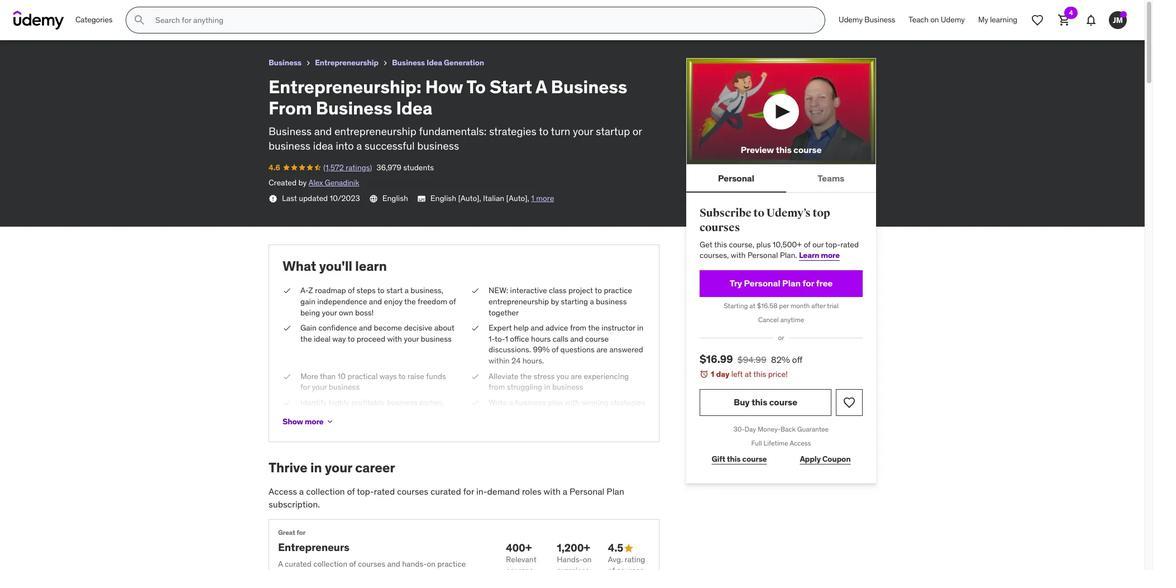 Task type: vqa. For each thing, say whether or not it's contained in the screenshot.
top EXCEL
no



Task type: describe. For each thing, give the bounding box(es) containing it.
99%
[[533, 345, 550, 355]]

xsmall image for alleviate
[[471, 371, 480, 382]]

udemy business
[[839, 15, 896, 25]]

lifetime
[[764, 439, 788, 447]]

help inside expert help and advice from the instructor in 1-to-1 office hours calls and course discussions. 99% of questions are answered within 24 hours.
[[514, 323, 529, 333]]

xsmall image for more than 10 practical ways to raise funds for your business
[[283, 371, 292, 382]]

0 horizontal spatial 36,979 students
[[87, 19, 144, 29]]

show
[[283, 417, 303, 427]]

add to wishlist image
[[843, 396, 856, 409]]

your inside a-z roadmap of steps to start a business, gain independence and enjoy the freedom of being your own boss!
[[322, 308, 337, 318]]

course inside expert help and advice from the instructor in 1-to-1 office hours calls and course discussions. 99% of questions are answered within 24 hours.
[[585, 334, 609, 344]]

entrepreneurship link
[[315, 56, 379, 70]]

of right freedom
[[449, 297, 456, 307]]

ideas,
[[379, 408, 400, 419]]

independence
[[317, 297, 367, 307]]

course for gift this course
[[743, 454, 767, 464]]

month
[[791, 301, 810, 310]]

course language image
[[369, 194, 378, 203]]

and inside identify highly profitable business niches, develop new business ideas, and continuously improve them to increase your profits
[[401, 408, 414, 419]]

questions
[[561, 345, 595, 355]]

starting at $16.58 per month after trial cancel anytime
[[724, 301, 839, 324]]

1 horizontal spatial 36,979 students
[[377, 162, 434, 172]]

you inside great for entrepreneurs a curated collection of courses and hands-on practice exercises to help you advance as an entrepreneur.
[[339, 570, 351, 570]]

show more button
[[283, 411, 335, 433]]

gift this course link
[[700, 448, 779, 471]]

to inside subscribe to udemy's top courses
[[754, 206, 765, 220]]

your inside "element"
[[325, 459, 352, 477]]

thrive in your career element
[[269, 459, 660, 570]]

notifications image
[[1085, 13, 1098, 27]]

alex
[[309, 178, 323, 188]]

of inside avg. rating of courses
[[608, 566, 615, 570]]

business idea generation
[[392, 58, 484, 68]]

entrepreneurship: how to start a business from business idea business and entrepreneurship fundamentals: strategies to turn your startup or business idea into a successful business
[[269, 75, 642, 153]]

rating
[[625, 555, 645, 565]]

xsmall image inside show more button
[[326, 417, 335, 426]]

udemy business link
[[832, 7, 902, 34]]

great
[[278, 528, 295, 537]]

expert help and advice from the instructor in 1-to-1 office hours calls and course discussions. 99% of questions are answered within 24 hours.
[[489, 323, 644, 366]]

1 vertical spatial at
[[745, 369, 752, 379]]

courses inside subscribe to udemy's top courses
[[700, 221, 740, 235]]

plan inside access a collection of top-rated courses curated for in-demand roles with a personal plan subscription.
[[607, 486, 624, 497]]

access inside access a collection of top-rated courses curated for in-demand roles with a personal plan subscription.
[[269, 486, 297, 497]]

proceed
[[357, 334, 385, 344]]

1 horizontal spatial 1
[[531, 193, 534, 203]]

z
[[309, 286, 313, 296]]

anytime
[[781, 315, 805, 324]]

practice inside great for entrepreneurs a curated collection of courses and hands-on practice exercises to help you advance as an entrepreneur.
[[438, 559, 466, 569]]

1 vertical spatial (1,572 ratings)
[[323, 162, 372, 172]]

business up improve
[[346, 408, 377, 419]]

alarm image
[[700, 370, 709, 379]]

jm link
[[1105, 7, 1132, 34]]

1 vertical spatial ratings)
[[346, 162, 372, 172]]

learn more link
[[799, 250, 840, 260]]

a inside great for entrepreneurs a curated collection of courses and hands-on practice exercises to help you advance as an entrepreneur.
[[278, 559, 283, 569]]

more for learn more
[[821, 250, 840, 260]]

how for entrepreneurship: how to start a business from business idea
[[88, 5, 107, 16]]

xsmall image for last updated 10/2023
[[269, 194, 278, 203]]

xsmall image for gain
[[283, 323, 292, 334]]

1 horizontal spatial (1,572
[[323, 162, 344, 172]]

at inside starting at $16.58 per month after trial cancel anytime
[[750, 301, 756, 310]]

with inside access a collection of top-rated courses curated for in-demand roles with a personal plan subscription.
[[544, 486, 561, 497]]

categories button
[[69, 7, 119, 34]]

learning
[[990, 15, 1018, 25]]

1 inside expert help and advice from the instructor in 1-to-1 office hours calls and course discussions. 99% of questions are answered within 24 hours.
[[505, 334, 508, 344]]

a inside 'entrepreneurship: how to start a business from business idea business and entrepreneurship fundamentals: strategies to turn your startup or business idea into a successful business'
[[357, 139, 362, 153]]

Search for anything text field
[[153, 11, 812, 30]]

or inside 'entrepreneurship: how to start a business from business idea business and entrepreneurship fundamentals: strategies to turn your startup or business idea into a successful business'
[[633, 124, 642, 138]]

400+
[[506, 542, 532, 555]]

try
[[730, 278, 742, 289]]

english for english [auto], italian [auto] , 1 more
[[431, 193, 456, 203]]

generation
[[444, 58, 484, 68]]

xsmall image for a-
[[283, 286, 292, 297]]

a-z roadmap of steps to start a business, gain independence and enjoy the freedom of being your own boss!
[[301, 286, 456, 318]]

and inside 'entrepreneurship: how to start a business from business idea business and entrepreneurship fundamentals: strategies to turn your startup or business idea into a successful business'
[[314, 124, 332, 138]]

curated inside access a collection of top-rated courses curated for in-demand roles with a personal plan subscription.
[[431, 486, 461, 497]]

your inside the more than 10 practical ways to raise funds for your business
[[312, 382, 327, 392]]

udemy's
[[767, 206, 811, 220]]

try personal plan for free
[[730, 278, 833, 289]]

to inside identify highly profitable business niches, develop new business ideas, and continuously improve them to increase your profits
[[396, 419, 404, 429]]

personal inside try personal plan for free "link"
[[744, 278, 781, 289]]

calls
[[553, 334, 569, 344]]

on inside great for entrepreneurs a curated collection of courses and hands-on practice exercises to help you advance as an entrepreneur.
[[427, 559, 436, 569]]

in inside "element"
[[310, 459, 322, 477]]

30-
[[734, 425, 745, 433]]

and inside great for entrepreneurs a curated collection of courses and hands-on practice exercises to help you advance as an entrepreneur.
[[387, 559, 400, 569]]

business inside gain confidence and become decisive about the ideal way to proceed with your business
[[421, 334, 452, 344]]

for inside write a business plan with winning strategies that prepare your business for growth
[[583, 408, 593, 419]]

more
[[301, 371, 318, 381]]

last updated 10/2023
[[282, 193, 360, 203]]

ideal
[[314, 334, 331, 344]]

idea for entrepreneurship: how to start a business from business idea business and entrepreneurship fundamentals: strategies to turn your startup or business idea into a successful business
[[396, 97, 433, 120]]

course,
[[729, 239, 755, 249]]

relevant
[[506, 555, 537, 565]]

you inside alleviate the stress you are experiencing from struggling in business
[[557, 371, 569, 381]]

xsmall image for identify highly profitable business niches, develop new business ideas, and continuously improve them to increase your profits
[[283, 398, 292, 408]]

to inside a-z roadmap of steps to start a business, gain independence and enjoy the freedom of being your own boss!
[[378, 286, 385, 296]]

how for entrepreneurship: how to start a business from business idea business and entrepreneurship fundamentals: strategies to turn your startup or business idea into a successful business
[[425, 75, 463, 98]]

entrepreneurship: for entrepreneurship: how to start a business from business idea
[[9, 5, 86, 16]]

subscription.
[[269, 499, 320, 510]]

learn
[[799, 250, 820, 260]]

collection inside access a collection of top-rated courses curated for in-demand roles with a personal plan subscription.
[[306, 486, 345, 497]]

to inside 'entrepreneurship: how to start a business from business idea business and entrepreneurship fundamentals: strategies to turn your startup or business idea into a successful business'
[[539, 124, 549, 138]]

courses inside great for entrepreneurs a curated collection of courses and hands-on practice exercises to help you advance as an entrepreneur.
[[358, 559, 385, 569]]

highly
[[329, 398, 350, 408]]

thrive in your career
[[269, 459, 395, 477]]

more for show more
[[305, 417, 324, 427]]

1 vertical spatial or
[[778, 334, 785, 342]]

apply coupon
[[800, 454, 851, 464]]

business left idea
[[269, 139, 311, 153]]

xsmall image for new: interactive class project to practice entrepreneurship by starting a business together
[[471, 286, 480, 297]]

help inside great for entrepreneurs a curated collection of courses and hands-on practice exercises to help you advance as an entrepreneur.
[[322, 570, 337, 570]]

and up the hours
[[531, 323, 544, 333]]

decisive
[[404, 323, 433, 333]]

startup
[[596, 124, 630, 138]]

more than 10 practical ways to raise funds for your business
[[301, 371, 446, 392]]

0 horizontal spatial ratings)
[[56, 19, 82, 29]]

business up ideas,
[[387, 398, 418, 408]]

business link
[[269, 56, 302, 70]]

idea for entrepreneurship: how to start a business from business idea
[[257, 5, 276, 16]]

2 vertical spatial 1
[[711, 369, 715, 379]]

new:
[[489, 286, 508, 296]]

fundamentals:
[[419, 124, 487, 138]]

and inside gain confidence and become decisive about the ideal way to proceed with your business
[[359, 323, 372, 333]]

1 vertical spatial idea
[[427, 58, 442, 68]]

office
[[510, 334, 529, 344]]

small image
[[624, 543, 635, 554]]

xsmall image right business link
[[304, 59, 313, 68]]

apply coupon button
[[788, 448, 863, 471]]

improve
[[347, 419, 375, 429]]

business down fundamentals:
[[417, 139, 459, 153]]

expert
[[489, 323, 512, 333]]

rated inside get this course, plus 10,500+ of our top-rated courses, with personal plan.
[[841, 239, 859, 249]]

submit search image
[[133, 13, 147, 27]]

to inside gain confidence and become decisive about the ideal way to proceed with your business
[[348, 334, 355, 344]]

your inside 'entrepreneurship: how to start a business from business idea business and entrepreneurship fundamentals: strategies to turn your startup or business idea into a successful business'
[[573, 124, 593, 138]]

top
[[813, 206, 830, 220]]

created by alex genadinik
[[269, 178, 359, 188]]

business down struggling on the bottom of the page
[[515, 398, 546, 408]]

2 udemy from the left
[[941, 15, 965, 25]]

of inside access a collection of top-rated courses curated for in-demand roles with a personal plan subscription.
[[347, 486, 355, 497]]

hands-
[[402, 559, 427, 569]]

and inside a-z roadmap of steps to start a business, gain independence and enjoy the freedom of being your own boss!
[[369, 297, 382, 307]]

learn more
[[799, 250, 840, 260]]

develop
[[301, 408, 328, 419]]

$16.58
[[757, 301, 778, 310]]

0 vertical spatial (1,572
[[33, 19, 54, 29]]

a for entrepreneurship: how to start a business from business idea
[[144, 5, 150, 16]]

24
[[512, 356, 521, 366]]

funds
[[426, 371, 446, 381]]

my learning link
[[972, 7, 1024, 34]]

4 link
[[1051, 7, 1078, 34]]

cancel
[[758, 315, 779, 324]]

business inside the more than 10 practical ways to raise funds for your business
[[329, 382, 360, 392]]

write a business plan with winning strategies that prepare your business for growth
[[489, 398, 646, 419]]

the inside alleviate the stress you are experiencing from struggling in business
[[520, 371, 532, 381]]

0 vertical spatial 4.6
[[9, 19, 20, 29]]

try personal plan for free link
[[700, 270, 863, 297]]

alleviate
[[489, 371, 519, 381]]

practice inside new: interactive class project to practice entrepreneurship by starting a business together
[[604, 286, 632, 296]]

own
[[339, 308, 353, 318]]

of inside get this course, plus 10,500+ of our top-rated courses, with personal plan.
[[804, 239, 811, 249]]

personal button
[[687, 165, 786, 192]]

entrepreneurship
[[315, 58, 379, 68]]

them
[[377, 419, 395, 429]]

to for entrepreneurship: how to start a business from business idea business and entrepreneurship fundamentals: strategies to turn your startup or business idea into a successful business
[[467, 75, 486, 98]]

top- inside access a collection of top-rated courses curated for in-demand roles with a personal plan subscription.
[[357, 486, 374, 497]]

this for preview
[[776, 144, 792, 155]]

project
[[569, 286, 593, 296]]

$16.99
[[700, 353, 733, 366]]

curated inside great for entrepreneurs a curated collection of courses and hands-on practice exercises to help you advance as an entrepreneur.
[[285, 559, 312, 569]]

winning
[[582, 398, 609, 408]]

niches,
[[420, 398, 444, 408]]

start for entrepreneurship: how to start a business from business idea business and entrepreneurship fundamentals: strategies to turn your startup or business idea into a successful business
[[490, 75, 532, 98]]

closed captions image
[[417, 194, 426, 203]]

with inside write a business plan with winning strategies that prepare your business for growth
[[565, 398, 580, 408]]

demand
[[487, 486, 520, 497]]

identify
[[301, 398, 327, 408]]



Task type: locate. For each thing, give the bounding box(es) containing it.
how down business idea generation link
[[425, 75, 463, 98]]

2 horizontal spatial 1
[[711, 369, 715, 379]]

left
[[732, 369, 743, 379]]

0 horizontal spatial more
[[305, 417, 324, 427]]

0 vertical spatial 36,979
[[87, 19, 112, 29]]

tab list
[[687, 165, 876, 193]]

a for entrepreneurship: how to start a business from business idea business and entrepreneurship fundamentals: strategies to turn your startup or business idea into a successful business
[[536, 75, 547, 98]]

business down about
[[421, 334, 452, 344]]

personal inside personal button
[[718, 172, 755, 184]]

course up back
[[769, 397, 798, 408]]

of up advance
[[349, 559, 356, 569]]

by inside new: interactive class project to practice entrepreneurship by starting a business together
[[551, 297, 559, 307]]

0 horizontal spatial 4.6
[[9, 19, 20, 29]]

shopping cart with 4 items image
[[1058, 13, 1071, 27]]

rated down "career"
[[374, 486, 395, 497]]

plan
[[783, 278, 801, 289], [607, 486, 624, 497]]

advice
[[546, 323, 568, 333]]

1 udemy from the left
[[839, 15, 863, 25]]

1 vertical spatial help
[[322, 570, 337, 570]]

a inside a-z roadmap of steps to start a business, gain independence and enjoy the freedom of being your own boss!
[[405, 286, 409, 296]]

0 vertical spatial entrepreneurship
[[335, 124, 417, 138]]

and
[[314, 124, 332, 138], [369, 297, 382, 307], [359, 323, 372, 333], [531, 323, 544, 333], [570, 334, 583, 344], [401, 408, 414, 419], [387, 559, 400, 569]]

your inside write a business plan with winning strategies that prepare your business for growth
[[534, 408, 549, 419]]

course down full
[[743, 454, 767, 464]]

0 vertical spatial ratings)
[[56, 19, 82, 29]]

from for entrepreneurship: how to start a business from business idea business and entrepreneurship fundamentals: strategies to turn your startup or business idea into a successful business
[[269, 97, 312, 120]]

within
[[489, 356, 510, 366]]

1 vertical spatial access
[[269, 486, 297, 497]]

4.5
[[608, 542, 624, 555]]

0 vertical spatial idea
[[257, 5, 276, 16]]

this inside button
[[776, 144, 792, 155]]

for inside great for entrepreneurs a curated collection of courses and hands-on practice exercises to help you advance as an entrepreneur.
[[297, 528, 306, 537]]

collection down 'thrive in your career'
[[306, 486, 345, 497]]

start for entrepreneurship: how to start a business from business idea
[[121, 5, 142, 16]]

more down our
[[821, 250, 840, 260]]

courses,
[[700, 250, 729, 260]]

of inside great for entrepreneurs a curated collection of courses and hands-on practice exercises to help you advance as an entrepreneur.
[[349, 559, 356, 569]]

from for entrepreneurship: how to start a business from business idea
[[193, 5, 215, 16]]

0 horizontal spatial english
[[382, 193, 408, 203]]

xsmall image left write
[[471, 398, 480, 408]]

english [auto], italian [auto] , 1 more
[[431, 193, 554, 203]]

a-
[[301, 286, 309, 296]]

the inside gain confidence and become decisive about the ideal way to proceed with your business
[[301, 334, 312, 344]]

exercises inside great for entrepreneurs a curated collection of courses and hands-on practice exercises to help you advance as an entrepreneur.
[[278, 570, 311, 570]]

entrepreneurs link
[[278, 541, 349, 554]]

this up courses,
[[714, 239, 727, 249]]

2 horizontal spatial on
[[931, 15, 939, 25]]

business up instructor
[[596, 297, 627, 307]]

1 horizontal spatial start
[[490, 75, 532, 98]]

xsmall image
[[283, 286, 292, 297], [283, 323, 292, 334], [471, 371, 480, 382]]

for left free
[[803, 278, 815, 289]]

0 vertical spatial more
[[536, 193, 554, 203]]

courses
[[700, 221, 740, 235], [397, 486, 429, 497], [358, 559, 385, 569], [506, 566, 534, 570], [617, 566, 644, 570]]

you'll
[[319, 257, 352, 275]]

this right buy
[[752, 397, 768, 408]]

0 horizontal spatial or
[[633, 124, 642, 138]]

on inside the 1,200+ hands-on exercises
[[583, 555, 592, 565]]

or down anytime
[[778, 334, 785, 342]]

in inside expert help and advice from the instructor in 1-to-1 office hours calls and course discussions. 99% of questions are answered within 24 hours.
[[637, 323, 644, 333]]

you right the stress
[[557, 371, 569, 381]]

0 vertical spatial by
[[299, 178, 307, 188]]

1 horizontal spatial to
[[467, 75, 486, 98]]

on inside teach on udemy link
[[931, 15, 939, 25]]

with right the roles
[[544, 486, 561, 497]]

coupon
[[823, 454, 851, 464]]

the inside a-z roadmap of steps to start a business, gain independence and enjoy the freedom of being your own boss!
[[404, 297, 416, 307]]

0 vertical spatial from
[[193, 5, 215, 16]]

the inside expert help and advice from the instructor in 1-to-1 office hours calls and course discussions. 99% of questions are answered within 24 hours.
[[588, 323, 600, 333]]

(1,572
[[33, 19, 54, 29], [323, 162, 344, 172]]

entrepreneurship up successful
[[335, 124, 417, 138]]

top- down "career"
[[357, 486, 374, 497]]

in inside alleviate the stress you are experiencing from struggling in business
[[544, 382, 551, 392]]

course for buy this course
[[769, 397, 798, 408]]

after
[[812, 301, 826, 310]]

hands-
[[557, 555, 583, 565]]

to down entrepreneurs
[[313, 570, 320, 570]]

profits
[[301, 430, 323, 440]]

0 horizontal spatial (1,572 ratings)
[[33, 19, 82, 29]]

with inside gain confidence and become decisive about the ideal way to proceed with your business
[[387, 334, 402, 344]]

students
[[113, 19, 144, 29], [403, 162, 434, 172]]

1 horizontal spatial english
[[431, 193, 456, 203]]

at
[[750, 301, 756, 310], [745, 369, 752, 379]]

1 horizontal spatial from
[[570, 323, 587, 333]]

collection inside great for entrepreneurs a curated collection of courses and hands-on practice exercises to help you advance as an entrepreneur.
[[314, 559, 347, 569]]

2 horizontal spatial more
[[821, 250, 840, 260]]

discussions.
[[489, 345, 531, 355]]

strategies left turn
[[489, 124, 537, 138]]

0 vertical spatial a
[[144, 5, 150, 16]]

in down the stress
[[544, 382, 551, 392]]

1 vertical spatial 4.6
[[269, 162, 280, 172]]

as
[[384, 570, 392, 570]]

rated right our
[[841, 239, 859, 249]]

business up plan
[[553, 382, 583, 392]]

than
[[320, 371, 336, 381]]

idea up fundamentals:
[[396, 97, 433, 120]]

gain confidence and become decisive about the ideal way to proceed with your business
[[301, 323, 455, 344]]

rated inside access a collection of top-rated courses curated for in-demand roles with a personal plan subscription.
[[374, 486, 395, 497]]

strategies inside write a business plan with winning strategies that prepare your business for growth
[[611, 398, 646, 408]]

1 vertical spatial xsmall image
[[283, 323, 292, 334]]

top- inside get this course, plus 10,500+ of our top-rated courses, with personal plan.
[[826, 239, 841, 249]]

1 horizontal spatial help
[[514, 323, 529, 333]]

an
[[394, 570, 402, 570]]

36,979 down successful
[[377, 162, 402, 172]]

raise
[[408, 371, 424, 381]]

personal down preview
[[718, 172, 755, 184]]

you have alerts image
[[1121, 11, 1127, 18]]

to right the project
[[595, 286, 602, 296]]

1 horizontal spatial practice
[[604, 286, 632, 296]]

xsmall image right entrepreneurship link
[[381, 59, 390, 68]]

or right startup
[[633, 124, 642, 138]]

xsmall image left a-
[[283, 286, 292, 297]]

0 vertical spatial plan
[[783, 278, 801, 289]]

1 vertical spatial 36,979
[[377, 162, 402, 172]]

0 vertical spatial rated
[[841, 239, 859, 249]]

get
[[700, 239, 713, 249]]

of up independence
[[348, 286, 355, 296]]

roadmap
[[315, 286, 346, 296]]

0 vertical spatial how
[[88, 5, 107, 16]]

to inside 'entrepreneurship: how to start a business from business idea business and entrepreneurship fundamentals: strategies to turn your startup or business idea into a successful business'
[[467, 75, 486, 98]]

1 day left at this price!
[[711, 369, 788, 379]]

from inside expert help and advice from the instructor in 1-to-1 office hours calls and course discussions. 99% of questions are answered within 24 hours.
[[570, 323, 587, 333]]

0 vertical spatial you
[[557, 371, 569, 381]]

ways
[[380, 371, 397, 381]]

business inside new: interactive class project to practice entrepreneurship by starting a business together
[[596, 297, 627, 307]]

0 vertical spatial students
[[113, 19, 144, 29]]

starting
[[724, 301, 748, 310]]

plan
[[548, 398, 563, 408]]

of down avg. at the bottom right of page
[[608, 566, 615, 570]]

to inside new: interactive class project to practice entrepreneurship by starting a business together
[[595, 286, 602, 296]]

1 vertical spatial plan
[[607, 486, 624, 497]]

0 vertical spatial are
[[597, 345, 608, 355]]

4
[[1069, 8, 1073, 17]]

your down plan
[[534, 408, 549, 419]]

1 vertical spatial strategies
[[611, 398, 646, 408]]

how inside 'entrepreneurship: how to start a business from business idea business and entrepreneurship fundamentals: strategies to turn your startup or business idea into a successful business'
[[425, 75, 463, 98]]

genadinik
[[325, 178, 359, 188]]

career
[[355, 459, 395, 477]]

0 vertical spatial 36,979 students
[[87, 19, 144, 29]]

and up idea
[[314, 124, 332, 138]]

udemy image
[[13, 11, 64, 30]]

with down the 'become'
[[387, 334, 402, 344]]

[auto]
[[506, 193, 528, 203]]

for inside the more than 10 practical ways to raise funds for your business
[[301, 382, 310, 392]]

1 horizontal spatial students
[[403, 162, 434, 172]]

idea inside 'entrepreneurship: how to start a business from business idea business and entrepreneurship fundamentals: strategies to turn your startup or business idea into a successful business'
[[396, 97, 433, 120]]

plus
[[757, 239, 771, 249]]

preview this course
[[741, 144, 822, 155]]

2 vertical spatial more
[[305, 417, 324, 427]]

a
[[144, 5, 150, 16], [536, 75, 547, 98], [278, 559, 283, 569]]

access a collection of top-rated courses curated for in-demand roles with a personal plan subscription.
[[269, 486, 624, 510]]

2 vertical spatial xsmall image
[[471, 371, 480, 382]]

2 horizontal spatial in
[[637, 323, 644, 333]]

0 horizontal spatial 36,979
[[87, 19, 112, 29]]

by left alex at top left
[[299, 178, 307, 188]]

are inside alleviate the stress you are experiencing from struggling in business
[[571, 371, 582, 381]]

great for entrepreneurs a curated collection of courses and hands-on practice exercises to help you advance as an entrepreneur.
[[278, 528, 466, 570]]

the right enjoy
[[404, 297, 416, 307]]

wishlist image
[[1031, 13, 1045, 27]]

xsmall image up show
[[283, 398, 292, 408]]

0 horizontal spatial 1
[[505, 334, 508, 344]]

1,200+ hands-on exercises
[[557, 542, 592, 570]]

1 horizontal spatial in
[[544, 382, 551, 392]]

a inside new: interactive class project to practice entrepreneurship by starting a business together
[[590, 297, 594, 307]]

this for buy
[[752, 397, 768, 408]]

business inside alleviate the stress you are experiencing from struggling in business
[[553, 382, 583, 392]]

entrepreneurship inside 'entrepreneurship: how to start a business from business idea business and entrepreneurship fundamentals: strategies to turn your startup or business idea into a successful business'
[[335, 124, 417, 138]]

1 horizontal spatial ratings)
[[346, 162, 372, 172]]

profitable
[[351, 398, 385, 408]]

english right closed captions icon
[[431, 193, 456, 203]]

personal down "plus"
[[748, 250, 778, 260]]

entrepreneurs
[[278, 541, 349, 554]]

course inside button
[[794, 144, 822, 155]]

this right preview
[[776, 144, 792, 155]]

plan inside try personal plan for free "link"
[[783, 278, 801, 289]]

course for preview this course
[[794, 144, 822, 155]]

the up struggling on the bottom of the page
[[520, 371, 532, 381]]

your right turn
[[573, 124, 593, 138]]

how left submit search image
[[88, 5, 107, 16]]

0 vertical spatial to
[[109, 5, 119, 16]]

0 horizontal spatial plan
[[607, 486, 624, 497]]

english for english
[[382, 193, 408, 203]]

1 horizontal spatial (1,572 ratings)
[[323, 162, 372, 172]]

1 vertical spatial top-
[[357, 486, 374, 497]]

to inside great for entrepreneurs a curated collection of courses and hands-on practice exercises to help you advance as an entrepreneur.
[[313, 570, 320, 570]]

collection down entrepreneurs
[[314, 559, 347, 569]]

access up subscription.
[[269, 486, 297, 497]]

growth
[[595, 408, 619, 419]]

this for gift
[[727, 454, 741, 464]]

courses inside access a collection of top-rated courses curated for in-demand roles with a personal plan subscription.
[[397, 486, 429, 497]]

entrepreneurship: inside 'entrepreneurship: how to start a business from business idea business and entrepreneurship fundamentals: strategies to turn your startup or business idea into a successful business'
[[269, 75, 422, 98]]

the
[[404, 297, 416, 307], [588, 323, 600, 333], [301, 334, 312, 344], [520, 371, 532, 381]]

from down the alleviate
[[489, 382, 505, 392]]

about
[[434, 323, 455, 333]]

xsmall image left more
[[283, 371, 292, 382]]

prepare
[[505, 408, 532, 419]]

more inside button
[[305, 417, 324, 427]]

new: interactive class project to practice entrepreneurship by starting a business together
[[489, 286, 632, 318]]

10/2023
[[330, 193, 360, 203]]

to right them
[[396, 419, 404, 429]]

a inside 'entrepreneurship: how to start a business from business idea business and entrepreneurship fundamentals: strategies to turn your startup or business idea into a successful business'
[[536, 75, 547, 98]]

for right great
[[297, 528, 306, 537]]

on right teach
[[931, 15, 939, 25]]

xsmall image for write a business plan with winning strategies that prepare your business for growth
[[471, 398, 480, 408]]

what
[[283, 257, 316, 275]]

more up profits
[[305, 417, 324, 427]]

xsmall image left gain
[[283, 323, 292, 334]]

plan.
[[780, 250, 797, 260]]

1 horizontal spatial 36,979
[[377, 162, 402, 172]]

1 horizontal spatial 4.6
[[269, 162, 280, 172]]

$94.99
[[738, 354, 767, 365]]

0 vertical spatial access
[[790, 439, 811, 447]]

are inside expert help and advice from the instructor in 1-to-1 office hours calls and course discussions. 99% of questions are answered within 24 hours.
[[597, 345, 608, 355]]

of down calls
[[552, 345, 559, 355]]

0 vertical spatial xsmall image
[[283, 286, 292, 297]]

course inside button
[[769, 397, 798, 408]]

a right the roles
[[563, 486, 568, 497]]

day
[[745, 425, 756, 433]]

1 horizontal spatial plan
[[783, 278, 801, 289]]

36,979 students down successful
[[377, 162, 434, 172]]

1 horizontal spatial strategies
[[611, 398, 646, 408]]

teams
[[818, 172, 845, 184]]

with right plan
[[565, 398, 580, 408]]

xsmall image down highly at the left
[[326, 417, 335, 426]]

0 vertical spatial or
[[633, 124, 642, 138]]

to inside the more than 10 practical ways to raise funds for your business
[[399, 371, 406, 381]]

1 vertical spatial (1,572
[[323, 162, 344, 172]]

business down plan
[[551, 408, 582, 419]]

to for entrepreneurship: how to start a business from business idea
[[109, 5, 119, 16]]

teach on udemy link
[[902, 7, 972, 34]]

courses inside avg. rating of courses
[[617, 566, 644, 570]]

2 horizontal spatial a
[[536, 75, 547, 98]]

and up increase
[[401, 408, 414, 419]]

entrepreneurship: for entrepreneurship: how to start a business from business idea business and entrepreneurship fundamentals: strategies to turn your startup or business idea into a successful business
[[269, 75, 422, 98]]

categories
[[75, 15, 112, 25]]

updated
[[299, 193, 328, 203]]

increase
[[405, 419, 435, 429]]

1 vertical spatial to
[[467, 75, 486, 98]]

personal up the $16.58
[[744, 278, 781, 289]]

a up subscription.
[[299, 486, 304, 497]]

that
[[489, 408, 503, 419]]

the down gain
[[301, 334, 312, 344]]

1 vertical spatial more
[[821, 250, 840, 260]]

with down course,
[[731, 250, 746, 260]]

with inside get this course, plus 10,500+ of our top-rated courses, with personal plan.
[[731, 250, 746, 260]]

this down $94.99
[[754, 369, 767, 379]]

0 horizontal spatial access
[[269, 486, 297, 497]]

1 horizontal spatial you
[[557, 371, 569, 381]]

tab list containing personal
[[687, 165, 876, 193]]

curated
[[431, 486, 461, 497], [285, 559, 312, 569]]

by down class
[[551, 297, 559, 307]]

personal
[[718, 172, 755, 184], [748, 250, 778, 260], [744, 278, 781, 289], [570, 486, 605, 497]]

0 horizontal spatial help
[[322, 570, 337, 570]]

0 horizontal spatial to
[[109, 5, 119, 16]]

1 vertical spatial students
[[403, 162, 434, 172]]

1 up discussions.
[[505, 334, 508, 344]]

teach
[[909, 15, 929, 25]]

day
[[716, 369, 730, 379]]

0 vertical spatial from
[[570, 323, 587, 333]]

entrepreneurship down interactive
[[489, 297, 549, 307]]

you
[[557, 371, 569, 381], [339, 570, 351, 570]]

xsmall image
[[304, 59, 313, 68], [381, 59, 390, 68], [269, 194, 278, 203], [471, 286, 480, 297], [471, 323, 480, 334], [283, 371, 292, 382], [283, 398, 292, 408], [471, 398, 480, 408], [326, 417, 335, 426]]

access inside 30-day money-back guarantee full lifetime access
[[790, 439, 811, 447]]

teach on udemy
[[909, 15, 965, 25]]

your right increase
[[437, 419, 452, 429]]

exercises inside the 1,200+ hands-on exercises
[[557, 566, 590, 570]]

0 horizontal spatial from
[[193, 5, 215, 16]]

1 horizontal spatial curated
[[431, 486, 461, 497]]

curated down entrepreneurs 'link'
[[285, 559, 312, 569]]

to right way
[[348, 334, 355, 344]]

thrive
[[269, 459, 308, 477]]

identify highly profitable business niches, develop new business ideas, and continuously improve them to increase your profits
[[301, 398, 452, 440]]

2 vertical spatial idea
[[396, 97, 433, 120]]

entrepreneurship inside new: interactive class project to practice entrepreneurship by starting a business together
[[489, 297, 549, 307]]

0 horizontal spatial strategies
[[489, 124, 537, 138]]

xsmall image left 1-
[[471, 323, 480, 334]]

top- right our
[[826, 239, 841, 249]]

access down back
[[790, 439, 811, 447]]

0 horizontal spatial curated
[[285, 559, 312, 569]]

this inside get this course, plus 10,500+ of our top-rated courses, with personal plan.
[[714, 239, 727, 249]]

your inside identify highly profitable business niches, develop new business ideas, and continuously improve them to increase your profits
[[437, 419, 452, 429]]

business
[[152, 5, 191, 16], [217, 5, 255, 16], [865, 15, 896, 25], [269, 58, 302, 68], [392, 58, 425, 68], [551, 75, 628, 98], [316, 97, 392, 120], [269, 124, 312, 138]]

students down entrepreneurship: how to start a business from business idea
[[113, 19, 144, 29]]

your down than
[[312, 382, 327, 392]]

1 vertical spatial start
[[490, 75, 532, 98]]

1 english from the left
[[382, 193, 408, 203]]

on up entrepreneur.
[[427, 559, 436, 569]]

from right the advice
[[570, 323, 587, 333]]

and up questions
[[570, 334, 583, 344]]

0 vertical spatial collection
[[306, 486, 345, 497]]

avg.
[[608, 555, 623, 565]]

your left own in the left bottom of the page
[[322, 308, 337, 318]]

for inside access a collection of top-rated courses curated for in-demand roles with a personal plan subscription.
[[463, 486, 474, 497]]

1 horizontal spatial are
[[597, 345, 608, 355]]

0 vertical spatial top-
[[826, 239, 841, 249]]

1 vertical spatial are
[[571, 371, 582, 381]]

1 vertical spatial 1
[[505, 334, 508, 344]]

0 horizontal spatial (1,572
[[33, 19, 54, 29]]

apply
[[800, 454, 821, 464]]

from inside 'entrepreneurship: how to start a business from business idea business and entrepreneurship fundamentals: strategies to turn your startup or business idea into a successful business'
[[269, 97, 312, 120]]

0 horizontal spatial how
[[88, 5, 107, 16]]

1 vertical spatial 36,979 students
[[377, 162, 434, 172]]

0 horizontal spatial by
[[299, 178, 307, 188]]

from inside alleviate the stress you are experiencing from struggling in business
[[489, 382, 505, 392]]

get this course, plus 10,500+ of our top-rated courses, with personal plan.
[[700, 239, 859, 260]]

exercises down the hands-
[[557, 566, 590, 570]]

personal right the roles
[[570, 486, 605, 497]]

in right thrive
[[310, 459, 322, 477]]

course up questions
[[585, 334, 609, 344]]

help down entrepreneurs
[[322, 570, 337, 570]]

english right course language icon
[[382, 193, 408, 203]]

xsmall image for expert help and advice from the instructor in 1-to-1 office hours calls and course discussions. 99% of questions are answered within 24 hours.
[[471, 323, 480, 334]]

0 horizontal spatial practice
[[438, 559, 466, 569]]

are
[[597, 345, 608, 355], [571, 371, 582, 381]]

personal inside get this course, plus 10,500+ of our top-rated courses, with personal plan.
[[748, 250, 778, 260]]

for inside "link"
[[803, 278, 815, 289]]

your inside gain confidence and become decisive about the ideal way to proceed with your business
[[404, 334, 419, 344]]

practice up entrepreneur.
[[438, 559, 466, 569]]

turn
[[551, 124, 571, 138]]

36,979 left submit search image
[[87, 19, 112, 29]]

money-
[[758, 425, 781, 433]]

are down questions
[[571, 371, 582, 381]]

for left in-
[[463, 486, 474, 497]]

of inside expert help and advice from the instructor in 1-to-1 office hours calls and course discussions. 99% of questions are answered within 24 hours.
[[552, 345, 559, 355]]

xsmall image left the alleviate
[[471, 371, 480, 382]]

to left udemy's
[[754, 206, 765, 220]]

1 horizontal spatial on
[[583, 555, 592, 565]]

1 right alarm image
[[711, 369, 715, 379]]

(1,572 left categories dropdown button on the top of the page
[[33, 19, 54, 29]]

1 vertical spatial by
[[551, 297, 559, 307]]

your
[[573, 124, 593, 138], [322, 308, 337, 318], [404, 334, 419, 344], [312, 382, 327, 392], [534, 408, 549, 419], [437, 419, 452, 429], [325, 459, 352, 477]]

1 horizontal spatial udemy
[[941, 15, 965, 25]]

0 vertical spatial start
[[121, 5, 142, 16]]

per
[[779, 301, 789, 310]]

a inside write a business plan with winning strategies that prepare your business for growth
[[509, 398, 513, 408]]

2 english from the left
[[431, 193, 456, 203]]

1 horizontal spatial how
[[425, 75, 463, 98]]

1 vertical spatial collection
[[314, 559, 347, 569]]

write
[[489, 398, 507, 408]]

strategies inside 'entrepreneurship: how to start a business from business idea business and entrepreneurship fundamentals: strategies to turn your startup or business idea into a successful business'
[[489, 124, 537, 138]]

a up prepare
[[509, 398, 513, 408]]

xsmall image left last
[[269, 194, 278, 203]]

1 more button
[[531, 193, 554, 204]]

courses inside 400+ relevant courses
[[506, 566, 534, 570]]

by
[[299, 178, 307, 188], [551, 297, 559, 307]]

(1,572 ratings)
[[33, 19, 82, 29], [323, 162, 372, 172]]

are left the answered
[[597, 345, 608, 355]]

in-
[[476, 486, 487, 497]]

personal inside access a collection of top-rated courses curated for in-demand roles with a personal plan subscription.
[[570, 486, 605, 497]]

0 horizontal spatial start
[[121, 5, 142, 16]]

1 vertical spatial practice
[[438, 559, 466, 569]]

1 horizontal spatial rated
[[841, 239, 859, 249]]

from
[[570, 323, 587, 333], [489, 382, 505, 392]]

0 vertical spatial 1
[[531, 193, 534, 203]]

this for get
[[714, 239, 727, 249]]

0 vertical spatial strategies
[[489, 124, 537, 138]]

instructor
[[602, 323, 636, 333]]

this inside button
[[752, 397, 768, 408]]

0 horizontal spatial udemy
[[839, 15, 863, 25]]



